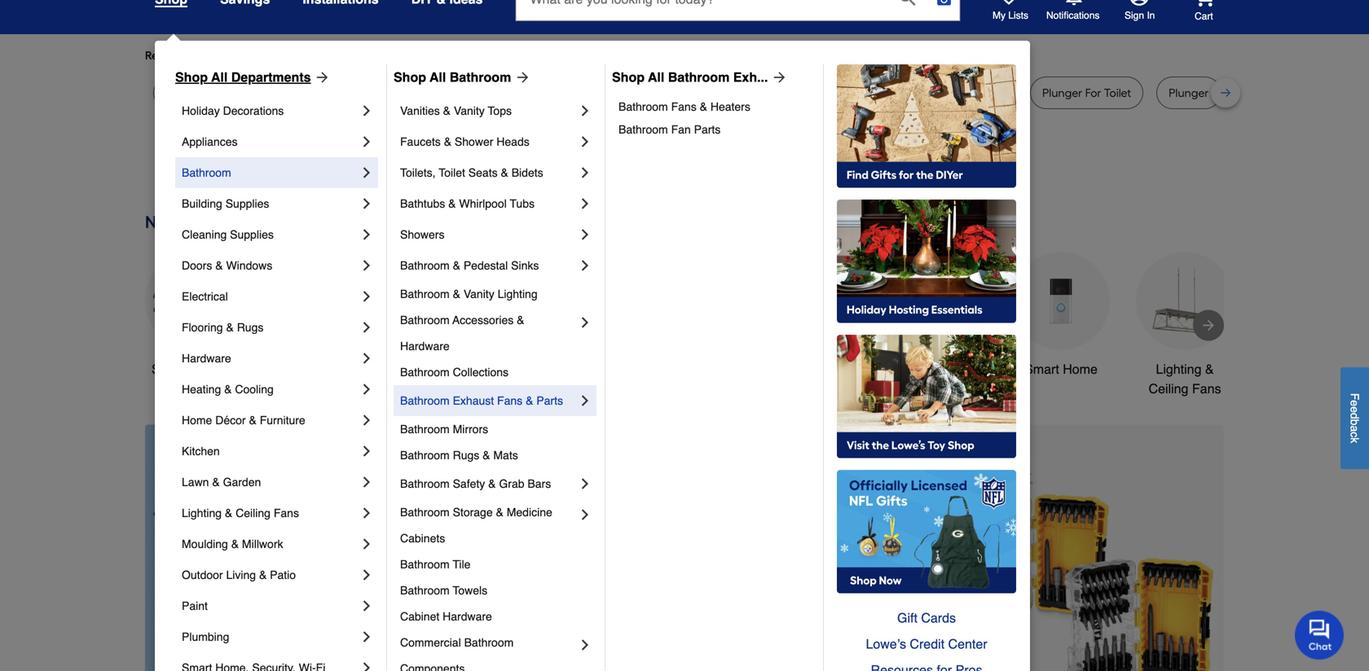 Task type: vqa. For each thing, say whether or not it's contained in the screenshot.
Weekly Ad link
no



Task type: locate. For each thing, give the bounding box(es) containing it.
snake right drain on the right top of the page
[[909, 86, 941, 100]]

bathroom inside bathroom accessories & hardware
[[400, 314, 450, 327]]

my lists link
[[993, 0, 1029, 22]]

doors & windows
[[182, 259, 273, 272]]

1 horizontal spatial you
[[438, 49, 458, 62]]

chevron right image for showers
[[577, 227, 594, 243]]

arrow right image
[[311, 69, 331, 86]]

heating & cooling link
[[182, 374, 359, 405]]

1 horizontal spatial tools
[[818, 362, 848, 377]]

supplies for building supplies
[[226, 197, 269, 210]]

0 horizontal spatial outdoor
[[182, 569, 223, 582]]

grab
[[499, 478, 525, 491]]

sinks
[[511, 259, 539, 272]]

1 horizontal spatial snake
[[760, 86, 792, 100]]

chevron right image for doors & windows
[[359, 258, 375, 274]]

lowe's home improvement notification center image
[[1065, 0, 1085, 6]]

shop for shop all departments
[[175, 70, 208, 85]]

1 horizontal spatial ceiling
[[1149, 382, 1189, 397]]

bathroom for bathroom & pedestal sinks
[[400, 259, 450, 272]]

hardware up bathroom collections
[[400, 340, 450, 353]]

bathroom inside button
[[909, 362, 966, 377]]

decorations down christmas at the left of page
[[531, 382, 601, 397]]

chevron right image for paint
[[359, 599, 375, 615]]

plumbing down shop all bathroom on the left
[[418, 86, 467, 100]]

2 you from the left
[[438, 49, 458, 62]]

chevron right image for bathroom & pedestal sinks
[[577, 258, 594, 274]]

all inside shop all bathroom exh... link
[[648, 70, 665, 85]]

chevron right image
[[359, 134, 375, 150], [359, 196, 375, 212], [577, 227, 594, 243], [359, 258, 375, 274], [577, 258, 594, 274], [577, 315, 594, 331], [359, 382, 375, 398], [577, 393, 594, 409], [359, 413, 375, 429], [359, 444, 375, 460], [359, 475, 375, 491], [577, 476, 594, 493], [359, 506, 375, 522], [577, 507, 594, 524], [359, 537, 375, 553], [359, 568, 375, 584], [359, 599, 375, 615], [577, 638, 594, 654]]

all inside shop all bathroom 'link'
[[430, 70, 446, 85]]

2 horizontal spatial snake
[[909, 86, 941, 100]]

1 vertical spatial parts
[[537, 395, 563, 408]]

tools down bathroom accessories & hardware
[[427, 362, 457, 377]]

shop inside shop all bathroom exh... link
[[612, 70, 645, 85]]

plunger for plunger
[[1169, 86, 1210, 100]]

plunger down notifications
[[1043, 86, 1083, 100]]

0 vertical spatial vanity
[[454, 104, 485, 117]]

outdoor inside outdoor living & patio link
[[182, 569, 223, 582]]

supplies for cleaning supplies
[[230, 228, 274, 241]]

1 vertical spatial supplies
[[230, 228, 274, 241]]

christmas
[[537, 362, 595, 377]]

None search field
[[516, 0, 961, 36]]

bathroom for bathroom mirrors
[[400, 423, 450, 436]]

shop down recommended
[[175, 70, 208, 85]]

2 vertical spatial lighting
[[182, 507, 222, 520]]

1 tools from the left
[[427, 362, 457, 377]]

arrow right image inside shop all bathroom 'link'
[[512, 69, 531, 86]]

1 horizontal spatial shop
[[394, 70, 426, 85]]

lowe's credit center
[[866, 637, 988, 652]]

bathroom collections
[[400, 366, 509, 379]]

patio
[[270, 569, 296, 582]]

flooring & rugs link
[[182, 312, 359, 343]]

doors & windows link
[[182, 250, 359, 281]]

bathroom tile
[[400, 559, 471, 572]]

1 horizontal spatial toilet
[[978, 86, 1005, 100]]

moulding & millwork
[[182, 538, 283, 551]]

2 snake from the left
[[760, 86, 792, 100]]

credit
[[910, 637, 945, 652]]

commercial bathroom components link
[[400, 630, 577, 672]]

bathroom for bathroom towels
[[400, 585, 450, 598]]

shower
[[455, 135, 494, 148]]

arrow right image
[[512, 69, 531, 86], [768, 69, 788, 86], [1201, 318, 1217, 334], [1195, 568, 1211, 584]]

2 tools from the left
[[818, 362, 848, 377]]

outdoor tools & equipment button
[[765, 252, 863, 399]]

mirrors
[[453, 423, 489, 436]]

& inside outdoor tools & equipment
[[852, 362, 860, 377]]

lawn & garden
[[182, 476, 261, 489]]

plumbing up the heaters
[[708, 86, 757, 100]]

0 horizontal spatial lighting & ceiling fans
[[182, 507, 299, 520]]

vanities & vanity tops link
[[400, 95, 577, 126]]

1 vertical spatial lighting & ceiling fans
[[182, 507, 299, 520]]

sign in
[[1125, 10, 1156, 21]]

chevron right image for bathroom
[[359, 165, 375, 181]]

showers
[[400, 228, 445, 241]]

parts down christmas at the left of page
[[537, 395, 563, 408]]

0 horizontal spatial plunger
[[1043, 86, 1083, 100]]

building supplies
[[182, 197, 269, 210]]

all up heating
[[185, 362, 200, 377]]

toilet left drain on the right top of the page
[[814, 86, 841, 100]]

3 shop from the left
[[612, 70, 645, 85]]

1 horizontal spatial plunger
[[1169, 86, 1210, 100]]

0 vertical spatial lighting
[[498, 288, 538, 301]]

1 vertical spatial home
[[182, 414, 212, 427]]

rugs
[[237, 321, 264, 334], [453, 449, 480, 462]]

shop these last-minute gifts. $99 or less. quantities are limited and won't last. image
[[145, 425, 409, 672]]

lowe's home improvement lists image
[[1000, 0, 1019, 6]]

tools up equipment
[[818, 362, 848, 377]]

cleaning
[[182, 228, 227, 241]]

cart button
[[1173, 0, 1215, 23]]

my lists
[[993, 10, 1029, 21]]

1 toilet from the left
[[814, 86, 841, 100]]

lowe's wishes you and your family a happy hanukkah. image
[[145, 152, 1225, 192]]

faucets & shower heads
[[400, 135, 530, 148]]

holiday hosting essentials. image
[[837, 200, 1017, 324]]

cart
[[1195, 10, 1214, 22]]

0 horizontal spatial tools
[[427, 362, 457, 377]]

ceiling inside the lighting & ceiling fans
[[1149, 382, 1189, 397]]

1 horizontal spatial home
[[1064, 362, 1098, 377]]

millwork
[[242, 538, 283, 551]]

0 horizontal spatial plumbing
[[418, 86, 467, 100]]

toilet
[[814, 86, 841, 100], [978, 86, 1005, 100], [1105, 86, 1132, 100]]

lawn
[[182, 476, 209, 489]]

1 you from the left
[[294, 49, 313, 62]]

1 plunger from the left
[[1043, 86, 1083, 100]]

plunger for plunger for toilet
[[1043, 86, 1083, 100]]

outdoor for outdoor living & patio
[[182, 569, 223, 582]]

2 plunger from the left
[[1169, 86, 1210, 100]]

0 horizontal spatial you
[[294, 49, 313, 62]]

& inside bathroom storage & medicine cabinets
[[496, 506, 504, 519]]

decorations inside "button"
[[531, 382, 601, 397]]

1 vertical spatial decorations
[[531, 382, 601, 397]]

chevron right image for bathroom accessories & hardware
[[577, 315, 594, 331]]

arrow right image inside shop all bathroom exh... link
[[768, 69, 788, 86]]

home up "kitchen"
[[182, 414, 212, 427]]

suggestions
[[355, 49, 419, 62]]

toilet down 'sign'
[[1105, 86, 1132, 100]]

supplies
[[226, 197, 269, 210], [230, 228, 274, 241]]

0 horizontal spatial toilet
[[814, 86, 841, 100]]

bathroom exhaust fans & parts
[[400, 395, 563, 408]]

vanity
[[454, 104, 485, 117], [464, 288, 495, 301]]

lowe's home improvement account image
[[1130, 0, 1150, 6]]

lighting & ceiling fans inside lighting & ceiling fans button
[[1149, 362, 1222, 397]]

chevron right image
[[359, 103, 375, 119], [577, 103, 594, 119], [577, 134, 594, 150], [359, 165, 375, 181], [577, 165, 594, 181], [577, 196, 594, 212], [359, 227, 375, 243], [359, 289, 375, 305], [359, 320, 375, 336], [359, 351, 375, 367], [359, 630, 375, 646], [359, 661, 375, 672]]

you up arrow right image
[[294, 49, 313, 62]]

e up d
[[1349, 400, 1362, 407]]

1 vertical spatial rugs
[[453, 449, 480, 462]]

1 shop from the left
[[175, 70, 208, 85]]

bathroom inside commercial bathroom components
[[464, 637, 514, 650]]

rugs down electrical link
[[237, 321, 264, 334]]

1 horizontal spatial outdoor
[[767, 362, 814, 377]]

plumbing link
[[182, 622, 359, 653]]

bathroom fan parts
[[619, 123, 721, 136]]

0 vertical spatial lighting & ceiling fans
[[1149, 362, 1222, 397]]

bathroom safety & grab bars link
[[400, 469, 577, 500]]

parts down bathroom fans & heaters link
[[694, 123, 721, 136]]

supplies up cleaning supplies
[[226, 197, 269, 210]]

up to 50 percent off select tools and accessories. image
[[435, 425, 1225, 672]]

vanity left tops
[[454, 104, 485, 117]]

outdoor inside outdoor tools & equipment
[[767, 362, 814, 377]]

bathroom collections link
[[400, 360, 594, 386]]

outdoor down moulding
[[182, 569, 223, 582]]

showers link
[[400, 219, 577, 250]]

holiday decorations link
[[182, 95, 359, 126]]

camera image
[[937, 0, 953, 7]]

shop inside shop all bathroom 'link'
[[394, 70, 426, 85]]

2 shop from the left
[[394, 70, 426, 85]]

collections
[[453, 366, 509, 379]]

hardware down towels
[[443, 611, 492, 624]]

all down "recommended searches for you" heading
[[648, 70, 665, 85]]

more
[[326, 49, 352, 62]]

supplies inside "link"
[[230, 228, 274, 241]]

e up b at the bottom right of page
[[1349, 407, 1362, 413]]

1 horizontal spatial plumbing
[[708, 86, 757, 100]]

home décor & furniture link
[[182, 405, 359, 436]]

bathroom for bathroom accessories & hardware
[[400, 314, 450, 327]]

2 horizontal spatial shop
[[612, 70, 645, 85]]

chevron right image for home décor & furniture
[[359, 413, 375, 429]]

chevron right image for flooring & rugs
[[359, 320, 375, 336]]

vanity up accessories
[[464, 288, 495, 301]]

0 vertical spatial rugs
[[237, 321, 264, 334]]

0 horizontal spatial lighting
[[182, 507, 222, 520]]

bathroom for bathroom safety & grab bars
[[400, 478, 450, 491]]

lowe's
[[866, 637, 907, 652]]

chevron right image for bathroom storage & medicine cabinets
[[577, 507, 594, 524]]

decorations down shop all departments link at the left top
[[223, 104, 284, 117]]

plunger for toilet
[[1043, 86, 1132, 100]]

0 vertical spatial ceiling
[[1149, 382, 1189, 397]]

shop all deals button
[[145, 252, 243, 380]]

flooring
[[182, 321, 223, 334]]

0 vertical spatial home
[[1064, 362, 1098, 377]]

recommended searches for you heading
[[145, 47, 1225, 64]]

chevron right image for faucets & shower heads
[[577, 134, 594, 150]]

snake
[[364, 86, 396, 100], [760, 86, 792, 100], [909, 86, 941, 100]]

0 horizontal spatial rugs
[[237, 321, 264, 334]]

outdoor
[[767, 362, 814, 377], [182, 569, 223, 582]]

bathroom for bathroom storage & medicine cabinets
[[400, 506, 450, 519]]

all up the snake for plumbing
[[430, 70, 446, 85]]

kitchen link
[[182, 436, 359, 467]]

d
[[1349, 413, 1362, 420]]

home right smart
[[1064, 362, 1098, 377]]

bathroom
[[450, 70, 512, 85], [668, 70, 730, 85], [619, 100, 668, 113], [619, 123, 668, 136], [182, 166, 231, 179], [400, 259, 450, 272], [400, 288, 450, 301], [400, 314, 450, 327], [909, 362, 966, 377], [400, 366, 450, 379], [400, 395, 450, 408], [400, 423, 450, 436], [400, 449, 450, 462], [400, 478, 450, 491], [400, 506, 450, 519], [400, 559, 450, 572], [400, 585, 450, 598], [464, 637, 514, 650]]

building supplies link
[[182, 188, 359, 219]]

toilet down my
[[978, 86, 1005, 100]]

chevron right image for commercial bathroom components
[[577, 638, 594, 654]]

snake down suggestions
[[364, 86, 396, 100]]

shop inside shop all departments link
[[175, 70, 208, 85]]

decorations for christmas
[[531, 382, 601, 397]]

1 horizontal spatial decorations
[[531, 382, 601, 397]]

all down the "recommended searches for you"
[[211, 70, 228, 85]]

home
[[1064, 362, 1098, 377], [182, 414, 212, 427]]

in
[[1148, 10, 1156, 21]]

holiday decorations
[[182, 104, 284, 117]]

snake for plumbing
[[364, 86, 467, 100]]

shop
[[152, 362, 182, 377]]

supplies up "windows"
[[230, 228, 274, 241]]

1 vertical spatial outdoor
[[182, 569, 223, 582]]

0 horizontal spatial snake
[[364, 86, 396, 100]]

chevron right image for hardware
[[359, 351, 375, 367]]

bathroom towels link
[[400, 578, 594, 604]]

you up shop all bathroom on the left
[[438, 49, 458, 62]]

mats
[[494, 449, 518, 462]]

holiday
[[182, 104, 220, 117]]

find gifts for the diyer. image
[[837, 64, 1017, 188]]

0 vertical spatial supplies
[[226, 197, 269, 210]]

chevron right image for outdoor living & patio
[[359, 568, 375, 584]]

new deals every day during 25 days of deals image
[[145, 209, 1225, 236]]

appliances link
[[182, 126, 359, 157]]

you for more suggestions for you
[[438, 49, 458, 62]]

home décor & furniture
[[182, 414, 306, 427]]

0 vertical spatial outdoor
[[767, 362, 814, 377]]

toilets, toilet seats & bidets
[[400, 166, 544, 179]]

0 horizontal spatial shop
[[175, 70, 208, 85]]

lists
[[1009, 10, 1029, 21]]

visit the lowe's toy shop. image
[[837, 335, 1017, 459]]

fan
[[672, 123, 691, 136]]

bathroom inside bathroom storage & medicine cabinets
[[400, 506, 450, 519]]

vanities
[[400, 104, 440, 117]]

tools inside button
[[427, 362, 457, 377]]

0 horizontal spatial ceiling
[[236, 507, 271, 520]]

2 horizontal spatial toilet
[[1105, 86, 1132, 100]]

2 e from the top
[[1349, 407, 1362, 413]]

1 horizontal spatial lighting & ceiling fans
[[1149, 362, 1222, 397]]

hardware down 'flooring'
[[182, 352, 231, 365]]

gift cards link
[[837, 606, 1017, 632]]

0 vertical spatial decorations
[[223, 104, 284, 117]]

b
[[1349, 420, 1362, 426]]

gift
[[898, 611, 918, 626]]

bathroom storage & medicine cabinets link
[[400, 500, 577, 552]]

bathroom for bathroom collections
[[400, 366, 450, 379]]

commercial bathroom components
[[400, 637, 517, 672]]

0 horizontal spatial decorations
[[223, 104, 284, 117]]

2 horizontal spatial lighting
[[1157, 362, 1202, 377]]

vanities & vanity tops
[[400, 104, 512, 117]]

1 vertical spatial lighting
[[1157, 362, 1202, 377]]

0 vertical spatial parts
[[694, 123, 721, 136]]

shop for shop all bathroom exh...
[[612, 70, 645, 85]]

plunger down cart
[[1169, 86, 1210, 100]]

toilets, toilet seats & bidets link
[[400, 157, 577, 188]]

Search Query text field
[[517, 0, 887, 20]]

snake down exh...
[[760, 86, 792, 100]]

1 vertical spatial vanity
[[464, 288, 495, 301]]

all for shop all bathroom exh...
[[648, 70, 665, 85]]

bathroom for bathroom & vanity lighting
[[400, 288, 450, 301]]

shop down "recommended searches for you" heading
[[612, 70, 645, 85]]

rugs down mirrors on the bottom left of page
[[453, 449, 480, 462]]

for for more suggestions for you
[[421, 49, 436, 62]]

3 snake from the left
[[909, 86, 941, 100]]

lighting
[[498, 288, 538, 301], [1157, 362, 1202, 377], [182, 507, 222, 520]]

all inside shop all departments link
[[211, 70, 228, 85]]

accessories
[[453, 314, 514, 327]]

center
[[949, 637, 988, 652]]

bathroom towels
[[400, 585, 488, 598]]

all inside shop all deals "button"
[[185, 362, 200, 377]]

shop all bathroom exh...
[[612, 70, 768, 85]]

vanity for tops
[[454, 104, 485, 117]]

1 horizontal spatial rugs
[[453, 449, 480, 462]]

bathroom mirrors link
[[400, 417, 594, 443]]

1 horizontal spatial lighting
[[498, 288, 538, 301]]

outdoor up equipment
[[767, 362, 814, 377]]

shop up the snake for plumbing
[[394, 70, 426, 85]]



Task type: describe. For each thing, give the bounding box(es) containing it.
chevron right image for lawn & garden
[[359, 475, 375, 491]]

chevron right image for moulding & millwork
[[359, 537, 375, 553]]

hardware link
[[182, 343, 359, 374]]

departments
[[231, 70, 311, 85]]

bathroom for bathroom tile
[[400, 559, 450, 572]]

faucets & shower heads link
[[400, 126, 577, 157]]

safety
[[453, 478, 485, 491]]

you for recommended searches for you
[[294, 49, 313, 62]]

1 plumbing from the left
[[418, 86, 467, 100]]

lowe's credit center link
[[837, 632, 1017, 658]]

rugs inside bathroom rugs & mats link
[[453, 449, 480, 462]]

tubs
[[510, 197, 535, 210]]

medicine
[[507, 506, 553, 519]]

chevron right image for lighting & ceiling fans
[[359, 506, 375, 522]]

shop all bathroom
[[394, 70, 512, 85]]

building
[[182, 197, 222, 210]]

outdoor living & patio
[[182, 569, 296, 582]]

storage
[[453, 506, 493, 519]]

vanity for lighting
[[464, 288, 495, 301]]

furniture
[[260, 414, 306, 427]]

chevron right image for bathroom exhaust fans & parts
[[577, 393, 594, 409]]

flooring & rugs
[[182, 321, 264, 334]]

shop for shop all bathroom
[[394, 70, 426, 85]]

bidets
[[512, 166, 544, 179]]

& inside the lighting & ceiling fans
[[1206, 362, 1215, 377]]

1 horizontal spatial parts
[[694, 123, 721, 136]]

for for plumbing snake for toilet
[[795, 86, 811, 100]]

outdoor for outdoor tools & equipment
[[767, 362, 814, 377]]

chevron right image for kitchen
[[359, 444, 375, 460]]

rugs inside flooring & rugs 'link'
[[237, 321, 264, 334]]

towels
[[453, 585, 488, 598]]

chat invite button image
[[1296, 611, 1345, 661]]

tools button
[[393, 252, 491, 380]]

deals
[[203, 362, 237, 377]]

seats
[[469, 166, 498, 179]]

2 plumbing from the left
[[708, 86, 757, 100]]

toilet
[[439, 166, 466, 179]]

commercial
[[400, 637, 461, 650]]

more suggestions for you link
[[326, 47, 471, 64]]

cleaning supplies
[[182, 228, 274, 241]]

bathroom button
[[889, 252, 987, 380]]

tools inside outdoor tools & equipment
[[818, 362, 848, 377]]

snake for drain snake
[[909, 86, 941, 100]]

chevron right image for bathtubs & whirlpool tubs
[[577, 196, 594, 212]]

plumbing
[[182, 631, 229, 644]]

bathroom rugs & mats
[[400, 449, 518, 462]]

all for shop all bathroom
[[430, 70, 446, 85]]

garden
[[223, 476, 261, 489]]

cabinets
[[400, 532, 445, 546]]

décor
[[215, 414, 246, 427]]

recommended
[[145, 49, 224, 62]]

notifications
[[1047, 10, 1100, 21]]

christmas decorations
[[531, 362, 601, 397]]

sign
[[1125, 10, 1145, 21]]

pedestal
[[464, 259, 508, 272]]

moulding & millwork link
[[182, 529, 359, 560]]

bathtubs
[[400, 197, 445, 210]]

chevron right image for heating & cooling
[[359, 382, 375, 398]]

0 horizontal spatial parts
[[537, 395, 563, 408]]

shop all deals
[[152, 362, 237, 377]]

bathroom for bathroom fan parts
[[619, 123, 668, 136]]

lowe's home improvement cart image
[[1195, 0, 1215, 6]]

officially licensed n f l gifts. shop now. image
[[837, 471, 1017, 594]]

windows
[[226, 259, 273, 272]]

all for shop all departments
[[211, 70, 228, 85]]

drain snake
[[878, 86, 941, 100]]

components
[[400, 663, 465, 672]]

electrical
[[182, 290, 228, 303]]

paint link
[[182, 591, 359, 622]]

outdoor living & patio link
[[182, 560, 359, 591]]

for for recommended searches for you
[[276, 49, 291, 62]]

cooling
[[235, 383, 274, 396]]

1 snake from the left
[[364, 86, 396, 100]]

lawn & garden link
[[182, 467, 359, 498]]

electrical link
[[182, 281, 359, 312]]

0 horizontal spatial home
[[182, 414, 212, 427]]

arrow left image
[[448, 568, 465, 584]]

lighting inside button
[[1157, 362, 1202, 377]]

bathroom for bathroom fans & heaters
[[619, 100, 668, 113]]

chevron right image for bathroom safety & grab bars
[[577, 476, 594, 493]]

smart home button
[[1013, 252, 1111, 380]]

gift cards
[[898, 611, 957, 626]]

1 e from the top
[[1349, 400, 1362, 407]]

chevron right image for appliances
[[359, 134, 375, 150]]

all for shop all deals
[[185, 362, 200, 377]]

lighting & ceiling fans link
[[182, 498, 359, 529]]

smart home
[[1025, 362, 1098, 377]]

cleaning supplies link
[[182, 219, 359, 250]]

hardware inside bathroom accessories & hardware
[[400, 340, 450, 353]]

chevron right image for toilets, toilet seats & bidets
[[577, 165, 594, 181]]

heating
[[182, 383, 221, 396]]

home inside button
[[1064, 362, 1098, 377]]

a
[[1349, 426, 1362, 432]]

chevron right image for holiday decorations
[[359, 103, 375, 119]]

2 toilet from the left
[[978, 86, 1005, 100]]

bathroom tile link
[[400, 552, 594, 578]]

chevron right image for plumbing
[[359, 630, 375, 646]]

chevron right image for vanities & vanity tops
[[577, 103, 594, 119]]

bathroom accessories & hardware link
[[400, 307, 577, 360]]

living
[[226, 569, 256, 582]]

lighting & ceiling fans button
[[1137, 252, 1235, 399]]

search image
[[900, 0, 916, 6]]

chevron right image for building supplies
[[359, 196, 375, 212]]

bathroom & vanity lighting
[[400, 288, 538, 301]]

heating & cooling
[[182, 383, 274, 396]]

chevron right image for electrical
[[359, 289, 375, 305]]

heaters
[[711, 100, 751, 113]]

bathroom mirrors
[[400, 423, 489, 436]]

3 toilet from the left
[[1105, 86, 1132, 100]]

chevron right image for cleaning supplies
[[359, 227, 375, 243]]

bathroom accessories & hardware
[[400, 314, 528, 353]]

snake for plumbing snake for toilet
[[760, 86, 792, 100]]

bathroom link
[[182, 157, 359, 188]]

& inside bathroom accessories & hardware
[[517, 314, 525, 327]]

bathroom exhaust fans & parts link
[[400, 386, 577, 417]]

f
[[1349, 394, 1362, 400]]

christmas decorations button
[[517, 252, 615, 399]]

bathroom for bathroom rugs & mats
[[400, 449, 450, 462]]

recommended searches for you
[[145, 49, 313, 62]]

f e e d b a c k
[[1349, 394, 1362, 444]]

equipment
[[783, 382, 845, 397]]

searches
[[226, 49, 274, 62]]

bathroom for bathroom exhaust fans & parts
[[400, 395, 450, 408]]

decorations for holiday
[[223, 104, 284, 117]]

lighting & ceiling fans inside lighting & ceiling fans link
[[182, 507, 299, 520]]

shop all bathroom link
[[394, 68, 531, 87]]

plumbing snake for toilet
[[708, 86, 841, 100]]

bathroom fans & heaters
[[619, 100, 751, 113]]

fans inside button
[[1193, 382, 1222, 397]]

k
[[1349, 438, 1362, 444]]

1 vertical spatial ceiling
[[236, 507, 271, 520]]



